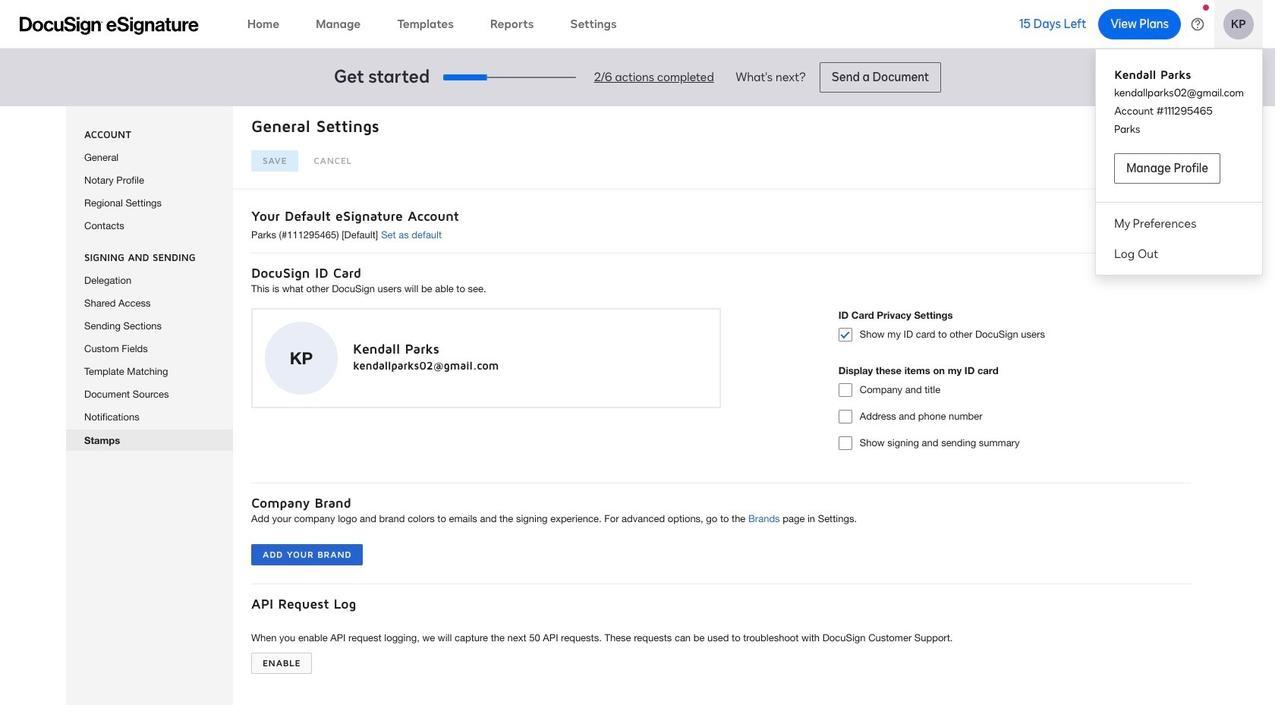 Task type: vqa. For each thing, say whether or not it's contained in the screenshot.
docusign esignature 'image'
yes



Task type: locate. For each thing, give the bounding box(es) containing it.
account navigation element
[[1096, 54, 1263, 269]]

docusign esignature image
[[20, 16, 199, 35]]

upload or change your profile image image
[[290, 346, 313, 371]]



